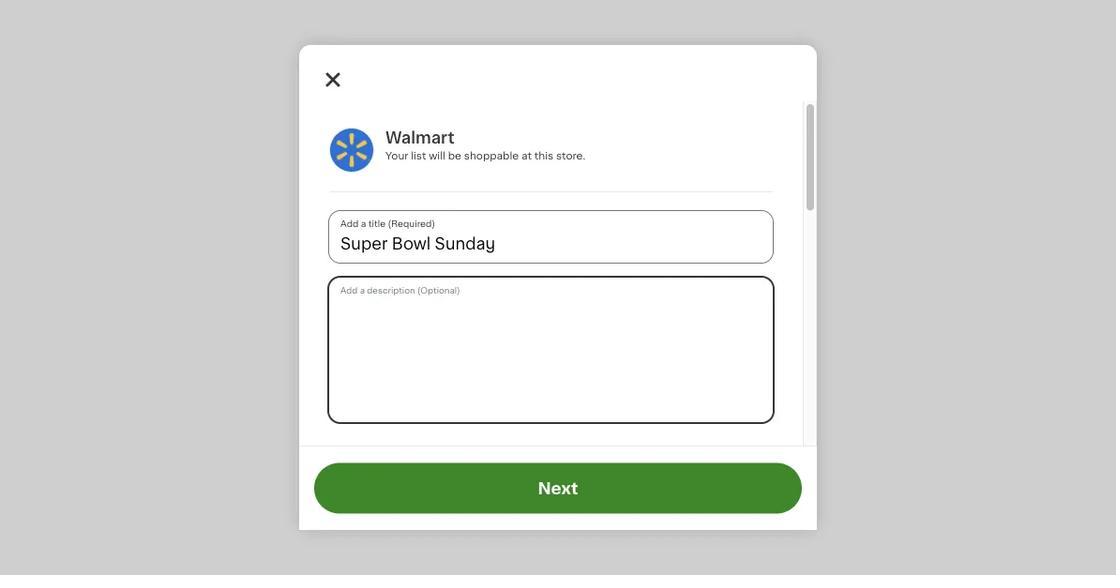 Task type: describe. For each thing, give the bounding box(es) containing it.
1 horizontal spatial list
[[507, 472, 528, 485]]

add a cover photo to your list
[[329, 472, 528, 485]]

walmart your list will be shoppable at this store.
[[386, 130, 586, 161]]

your
[[386, 151, 408, 161]]

store.
[[556, 151, 586, 161]]

to
[[456, 472, 470, 485]]

will
[[429, 151, 446, 161]]

at
[[522, 151, 532, 161]]

be
[[448, 151, 462, 161]]

add
[[329, 472, 357, 485]]

cover
[[371, 472, 409, 485]]

photo
[[413, 472, 453, 485]]

walmart
[[386, 130, 455, 146]]

shoppable
[[464, 151, 519, 161]]



Task type: locate. For each thing, give the bounding box(es) containing it.
list inside walmart your list will be shoppable at this store.
[[411, 151, 426, 161]]

list down walmart
[[411, 151, 426, 161]]

your
[[473, 472, 504, 485]]

1 vertical spatial list
[[507, 472, 528, 485]]

0 vertical spatial list
[[411, 151, 426, 161]]

None text field
[[329, 278, 773, 422]]

next
[[538, 480, 578, 496]]

list
[[411, 151, 426, 161], [507, 472, 528, 485]]

this
[[535, 151, 554, 161]]

a
[[360, 472, 368, 485]]

walmart logo image
[[329, 128, 374, 173]]

Add a title (Required) text field
[[329, 211, 773, 263]]

next button
[[314, 463, 802, 514]]

list right the your at left
[[507, 472, 528, 485]]

list_add_items dialog
[[299, 45, 817, 575]]

0 horizontal spatial list
[[411, 151, 426, 161]]



Task type: vqa. For each thing, say whether or not it's contained in the screenshot.
WILL
yes



